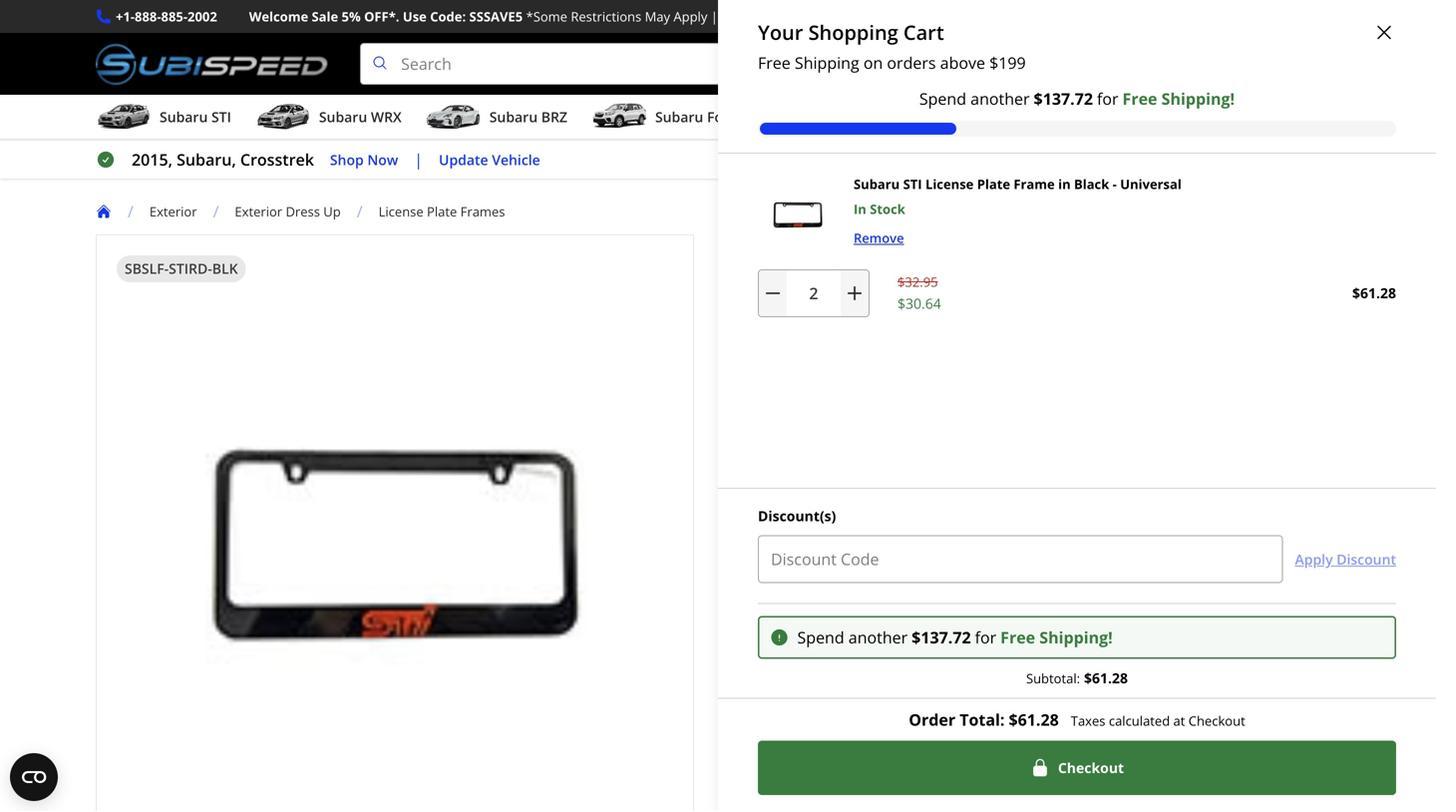 Task type: describe. For each thing, give the bounding box(es) containing it.
taxes
[[1071, 712, 1106, 730]]

2 vertical spatial $61.28
[[1009, 709, 1059, 730]]

order total: $61.28
[[909, 709, 1059, 730]]

888-
[[135, 7, 161, 25]]

1 horizontal spatial spend
[[920, 88, 967, 109]]

1 review
[[814, 275, 867, 293]]

up
[[324, 203, 341, 221]]

subtotal: $61.28
[[1027, 669, 1129, 687]]

shipping inside your shopping cart dialog
[[795, 52, 860, 73]]

2 vertical spatial shipping!
[[1040, 627, 1113, 648]]

885-
[[161, 7, 188, 25]]

calculated
[[1109, 712, 1171, 730]]

/ for exterior dress up
[[213, 201, 219, 222]]

order
[[909, 709, 956, 730]]

0 horizontal spatial 137.72
[[921, 627, 971, 648]]

purchase
[[1087, 704, 1147, 723]]

orders
[[835, 7, 879, 25]]

excellent
[[1113, 597, 1172, 615]]

|
[[711, 7, 718, 25]]

remove button
[[854, 227, 905, 249]]

dealer
[[864, 655, 904, 673]]

in for subaru sti license plate frame in black - universal
[[1031, 237, 1050, 265]]

code:
[[430, 7, 466, 25]]

dress
[[286, 203, 320, 221]]

free shipping! on orders over $199
[[760, 597, 981, 615]]

1
[[814, 275, 821, 293]]

1 vertical spatial spend
[[798, 627, 845, 648]]

stird-
[[169, 259, 212, 278]]

at
[[1174, 712, 1186, 730]]

1 vertical spatial plate
[[427, 203, 457, 221]]

0 horizontal spatial another
[[849, 627, 908, 648]]

subaru sti license plate frame in black - universal
[[726, 237, 1214, 265]]

universal for subaru sti license plate frame in black - universal
[[1123, 237, 1214, 265]]

before
[[1040, 704, 1083, 723]]

checkout link
[[758, 741, 1397, 795]]

2 horizontal spatial $61.28
[[1353, 283, 1397, 302]]

sale
[[312, 7, 338, 25]]

exterior dress up
[[235, 203, 341, 221]]

1 horizontal spatial on
[[855, 597, 873, 615]]

2 vertical spatial $
[[912, 627, 921, 648]]

/ for license plate frames
[[357, 201, 363, 222]]

subtotal:
[[1027, 669, 1081, 687]]

guarantee
[[836, 563, 901, 581]]

use
[[403, 7, 427, 25]]

welcome sale 5% off*. use code: sssave5 *some restrictions may apply | free shipping on orders over $199
[[249, 7, 947, 25]]

please verify compatibility before purchase
[[868, 704, 1147, 723]]

checkout button
[[758, 741, 1397, 795]]

plate for subaru sti license plate frame in black - universal
[[911, 237, 960, 265]]

match
[[794, 563, 833, 581]]

black for subaru sti license plate frame in black - universal in stock
[[1075, 175, 1110, 193]]

2 star image from the left
[[761, 276, 779, 293]]

restrictions
[[571, 7, 642, 25]]

subaru sti license plate frame in black - universal link
[[854, 175, 1182, 193]]

off*.
[[364, 7, 400, 25]]

frames
[[461, 203, 505, 221]]

+1-
[[116, 7, 135, 25]]

price
[[760, 563, 791, 581]]

rated excellent & trusted
[[1072, 597, 1238, 615]]

1 horizontal spatial 137.72
[[1043, 88, 1094, 109]]

1 vertical spatial license
[[379, 203, 424, 221]]

open widget image
[[10, 753, 58, 801]]

orders for on
[[877, 597, 917, 615]]

price match guarantee
[[760, 563, 901, 581]]

/ for exterior
[[128, 201, 134, 222]]

sbslf-
[[125, 259, 169, 278]]

5%
[[342, 7, 361, 25]]

0 vertical spatial checkout
[[1189, 712, 1246, 730]]

1 horizontal spatial another
[[971, 88, 1030, 109]]

in for subaru sti license plate frame in black - universal in stock
[[1059, 175, 1071, 193]]

1 vertical spatial $
[[1034, 88, 1043, 109]]

2 star image from the left
[[796, 276, 814, 293]]

please
[[868, 704, 910, 723]]

your
[[758, 18, 804, 46]]

Discount Code field
[[758, 535, 1284, 583]]

subaru for subaru sti license plate frame in black - universal
[[726, 237, 795, 265]]

decrement image
[[763, 283, 783, 303]]

2002
[[188, 7, 217, 25]]

of
[[907, 655, 919, 673]]

in
[[854, 200, 867, 218]]

$32.95 for $32.95
[[847, 313, 890, 332]]



Task type: vqa. For each thing, say whether or not it's contained in the screenshot.
middle License
yes



Task type: locate. For each thing, give the bounding box(es) containing it.
shipping
[[753, 7, 809, 25], [795, 52, 860, 73]]

on
[[864, 52, 883, 73]]

1 vertical spatial spend another $ 137.72 for free shipping!
[[798, 627, 1113, 648]]

0 vertical spatial for
[[1098, 88, 1119, 109]]

1 horizontal spatial $199
[[951, 597, 981, 615]]

star image left decrement icon
[[744, 276, 761, 293]]

$30.64 inside your shopping cart dialog
[[898, 294, 942, 313]]

1 horizontal spatial plate
[[911, 237, 960, 265]]

universal
[[1121, 175, 1182, 193], [1123, 237, 1214, 265]]

1 vertical spatial on
[[855, 597, 873, 615]]

checkout right at
[[1189, 712, 1246, 730]]

star image left 1
[[779, 276, 796, 293]]

free
[[722, 7, 750, 25], [758, 52, 791, 73], [1123, 88, 1158, 109], [760, 597, 789, 615], [1001, 627, 1036, 648]]

spend another $ 137.72 for free shipping! up subispeed link
[[798, 627, 1113, 648]]

$32.95 inside '$32.95 $30.64'
[[898, 273, 939, 291]]

1 vertical spatial subaru
[[726, 237, 795, 265]]

frame down subaru sti license plate frame in black - universal in stock
[[965, 237, 1026, 265]]

2 vertical spatial plate
[[911, 237, 960, 265]]

$32.95
[[898, 273, 939, 291], [847, 313, 890, 332]]

apply
[[674, 7, 708, 25]]

0 vertical spatial -
[[1113, 175, 1117, 193]]

1 horizontal spatial $61.28
[[1085, 669, 1129, 687]]

orders
[[887, 52, 936, 73], [877, 597, 917, 615]]

license
[[926, 175, 974, 193], [379, 203, 424, 221], [834, 237, 906, 265]]

checkout down taxes
[[1059, 758, 1125, 777]]

authorized dealer of subispeed
[[794, 655, 990, 673]]

another up dealer
[[849, 627, 908, 648]]

universal for subaru sti license plate frame in black - universal in stock
[[1121, 175, 1182, 193]]

another
[[971, 88, 1030, 109], [849, 627, 908, 648]]

2 exterior from the left
[[235, 203, 282, 221]]

/
[[128, 201, 134, 222], [213, 201, 219, 222], [357, 201, 363, 222]]

black
[[1075, 175, 1110, 193], [1055, 237, 1106, 265]]

- for subaru sti license plate frame in black - universal
[[1112, 237, 1118, 265]]

plate left 'frames'
[[427, 203, 457, 221]]

0 vertical spatial another
[[971, 88, 1030, 109]]

0 horizontal spatial $30.64
[[726, 311, 827, 354]]

sti for subaru sti license plate frame in black - universal
[[800, 237, 829, 265]]

None number field
[[758, 269, 870, 317]]

subaru
[[854, 175, 900, 193], [726, 237, 795, 265]]

1 vertical spatial checkout
[[1059, 758, 1125, 777]]

above
[[941, 52, 986, 73]]

plate for subaru sti license plate frame in black - universal in stock
[[978, 175, 1011, 193]]

1 horizontal spatial for
[[1098, 88, 1119, 109]]

137.72 up subispeed link
[[921, 627, 971, 648]]

0 vertical spatial license
[[926, 175, 974, 193]]

1 vertical spatial 137.72
[[921, 627, 971, 648]]

0 vertical spatial universal
[[1121, 175, 1182, 193]]

license inside subaru sti license plate frame in black - universal in stock
[[926, 175, 974, 193]]

$30.64 right increment image
[[898, 294, 942, 313]]

0 vertical spatial black
[[1075, 175, 1110, 193]]

in
[[1059, 175, 1071, 193], [1031, 237, 1050, 265]]

in inside subaru sti license plate frame in black - universal in stock
[[1059, 175, 1071, 193]]

exterior for exterior
[[150, 203, 197, 221]]

2 horizontal spatial shipping!
[[1162, 88, 1235, 109]]

sti inside subaru sti license plate frame in black - universal in stock
[[904, 175, 923, 193]]

0 horizontal spatial $32.95
[[847, 313, 890, 332]]

license plate frames link
[[379, 203, 521, 221], [379, 203, 505, 221]]

1 vertical spatial $61.28
[[1085, 669, 1129, 687]]

1 horizontal spatial /
[[213, 201, 219, 222]]

exterior left dress in the top left of the page
[[235, 203, 282, 221]]

0 vertical spatial $
[[990, 52, 999, 73]]

1 vertical spatial -
[[1112, 237, 1118, 265]]

$ up subaru sti license plate frame in black - universal 'link' at the top of page
[[1034, 88, 1043, 109]]

$30.64 down decrement icon
[[726, 311, 827, 354]]

plate up '$32.95 $30.64'
[[911, 237, 960, 265]]

1 vertical spatial universal
[[1123, 237, 1214, 265]]

over
[[883, 7, 914, 25]]

welcome
[[249, 7, 308, 25]]

subaru sti license plate frame in black - universal in stock
[[854, 175, 1182, 218]]

sbslf-stird-blk
[[125, 259, 238, 278]]

subispeed image
[[758, 174, 838, 253]]

1 vertical spatial $32.95
[[847, 313, 890, 332]]

1 vertical spatial for
[[975, 627, 997, 648]]

0 horizontal spatial sti
[[800, 237, 829, 265]]

137.72
[[1043, 88, 1094, 109], [921, 627, 971, 648]]

universal inside subaru sti license plate frame in black - universal in stock
[[1121, 175, 1182, 193]]

sti for subaru sti license plate frame in black - universal in stock
[[904, 175, 923, 193]]

1 horizontal spatial checkout
[[1189, 712, 1246, 730]]

1 horizontal spatial sti
[[904, 175, 923, 193]]

orders inside your shopping cart dialog
[[887, 52, 936, 73]]

exterior for exterior dress up
[[235, 203, 282, 221]]

0 vertical spatial frame
[[1014, 175, 1055, 193]]

remove
[[854, 229, 905, 247]]

sssave5
[[469, 7, 523, 25]]

0 vertical spatial on
[[813, 7, 831, 25]]

on
[[813, 7, 831, 25], [855, 597, 873, 615]]

1 vertical spatial another
[[849, 627, 908, 648]]

sti up 1
[[800, 237, 829, 265]]

exterior
[[150, 203, 197, 221], [235, 203, 282, 221]]

license for subaru sti license plate frame in black - universal in stock
[[926, 175, 974, 193]]

increment image
[[845, 283, 865, 303]]

0 vertical spatial spend
[[920, 88, 967, 109]]

authorized
[[794, 655, 861, 673]]

$ right above on the top
[[990, 52, 999, 73]]

2 / from the left
[[213, 201, 219, 222]]

1 exterior from the left
[[150, 203, 197, 221]]

1 horizontal spatial license
[[834, 237, 906, 265]]

subispeed
[[923, 655, 990, 673]]

black inside subaru sti license plate frame in black - universal in stock
[[1075, 175, 1110, 193]]

checkout inside button
[[1059, 758, 1125, 777]]

checkout
[[1189, 712, 1246, 730], [1059, 758, 1125, 777]]

on left orders
[[813, 7, 831, 25]]

$32.95 $30.64
[[898, 273, 942, 313]]

shipping up search input field at the top
[[753, 7, 809, 25]]

0 vertical spatial shipping
[[753, 7, 809, 25]]

0 horizontal spatial plate
[[427, 203, 457, 221]]

/ up sbslf-
[[128, 201, 134, 222]]

license up review
[[834, 237, 906, 265]]

&
[[1175, 597, 1185, 615]]

plate inside subaru sti license plate frame in black - universal in stock
[[978, 175, 1011, 193]]

star image
[[744, 276, 761, 293], [761, 276, 779, 293]]

1 vertical spatial orders
[[877, 597, 917, 615]]

black for subaru sti license plate frame in black - universal
[[1055, 237, 1106, 265]]

for
[[1098, 88, 1119, 109], [975, 627, 997, 648]]

exterior dress up link
[[235, 203, 357, 221], [235, 203, 341, 221]]

your shopping cart dialog
[[718, 0, 1437, 811]]

none number field inside your shopping cart dialog
[[758, 269, 870, 317]]

sti up stock
[[904, 175, 923, 193]]

shipping down your shopping cart
[[795, 52, 860, 73]]

0 horizontal spatial exterior
[[150, 203, 197, 221]]

0 horizontal spatial shipping!
[[792, 597, 852, 615]]

0 vertical spatial $199
[[917, 7, 947, 25]]

0 horizontal spatial $61.28
[[1009, 709, 1059, 730]]

/ up blk
[[213, 201, 219, 222]]

subispeed link
[[923, 653, 990, 675]]

exterior link
[[150, 203, 213, 221], [150, 203, 197, 221]]

your shopping cart
[[758, 18, 945, 46]]

$32.95 for $32.95 $30.64
[[898, 273, 939, 291]]

1 vertical spatial shipping!
[[792, 597, 852, 615]]

blk
[[212, 259, 238, 278]]

0 vertical spatial in
[[1059, 175, 1071, 193]]

spend up authorized
[[798, 627, 845, 648]]

over
[[920, 597, 948, 615]]

0 horizontal spatial on
[[813, 7, 831, 25]]

subaru inside subaru sti license plate frame in black - universal in stock
[[854, 175, 900, 193]]

+1-888-885-2002 link
[[116, 6, 217, 27]]

0 vertical spatial shipping!
[[1162, 88, 1235, 109]]

*some
[[526, 7, 568, 25]]

plate up subaru sti license plate frame in black - universal at right
[[978, 175, 1011, 193]]

orders left over
[[877, 597, 917, 615]]

1 vertical spatial $199
[[951, 597, 981, 615]]

1 review link
[[814, 275, 867, 293]]

1 vertical spatial sti
[[800, 237, 829, 265]]

star image left 1
[[761, 276, 779, 293]]

0 vertical spatial 137.72
[[1043, 88, 1094, 109]]

0 horizontal spatial $
[[912, 627, 921, 648]]

trusted
[[1188, 597, 1238, 615]]

license right up
[[379, 203, 424, 221]]

$199
[[917, 7, 947, 25], [951, 597, 981, 615]]

frame for subaru sti license plate frame in black - universal
[[965, 237, 1026, 265]]

1 / from the left
[[128, 201, 134, 222]]

sti
[[904, 175, 923, 193], [800, 237, 829, 265]]

star image
[[779, 276, 796, 293], [796, 276, 814, 293]]

2 vertical spatial license
[[834, 237, 906, 265]]

/ right up
[[357, 201, 363, 222]]

frame up subaru sti license plate frame in black - universal at right
[[1014, 175, 1055, 193]]

license for subaru sti license plate frame in black - universal
[[834, 237, 906, 265]]

orders for on
[[887, 52, 936, 73]]

199
[[999, 52, 1026, 73]]

free shipping on orders above $ 199
[[758, 52, 1026, 73]]

discount(s)
[[758, 506, 837, 525]]

orders down cart
[[887, 52, 936, 73]]

0 horizontal spatial /
[[128, 201, 134, 222]]

frame for subaru sti license plate frame in black - universal in stock
[[1014, 175, 1055, 193]]

exterior up sbslf-stird-blk
[[150, 203, 197, 221]]

0 horizontal spatial $199
[[917, 7, 947, 25]]

2 horizontal spatial $
[[1034, 88, 1043, 109]]

0 horizontal spatial in
[[1031, 237, 1050, 265]]

1 vertical spatial frame
[[965, 237, 1026, 265]]

1 horizontal spatial $30.64
[[898, 294, 942, 313]]

spend another $ 137.72 for free shipping!
[[920, 88, 1235, 109], [798, 627, 1113, 648]]

0 horizontal spatial spend
[[798, 627, 845, 648]]

0 vertical spatial plate
[[978, 175, 1011, 193]]

- for subaru sti license plate frame in black - universal in stock
[[1113, 175, 1117, 193]]

2 horizontal spatial plate
[[978, 175, 1011, 193]]

+1-888-885-2002
[[116, 7, 217, 25]]

1 vertical spatial black
[[1055, 237, 1106, 265]]

spend another $ 137.72 for free shipping! down 199
[[920, 88, 1235, 109]]

0 horizontal spatial subaru
[[726, 237, 795, 265]]

0 vertical spatial sti
[[904, 175, 923, 193]]

another down 199
[[971, 88, 1030, 109]]

1 horizontal spatial subaru
[[854, 175, 900, 193]]

stock
[[870, 200, 906, 218]]

0 horizontal spatial checkout
[[1059, 758, 1125, 777]]

0 vertical spatial subaru
[[854, 175, 900, 193]]

license up subaru sti license plate frame in black - universal at right
[[926, 175, 974, 193]]

review
[[824, 275, 867, 293]]

search input field
[[360, 43, 1217, 85]]

2 horizontal spatial /
[[357, 201, 363, 222]]

$
[[990, 52, 999, 73], [1034, 88, 1043, 109], [912, 627, 921, 648]]

total:
[[960, 709, 1005, 730]]

0 vertical spatial $61.28
[[1353, 283, 1397, 302]]

0 vertical spatial spend another $ 137.72 for free shipping!
[[920, 88, 1235, 109]]

0 horizontal spatial for
[[975, 627, 997, 648]]

1 star image from the left
[[744, 276, 761, 293]]

1 vertical spatial shipping
[[795, 52, 860, 73]]

0 vertical spatial $32.95
[[898, 273, 939, 291]]

$32.95 down increment image
[[847, 313, 890, 332]]

1 horizontal spatial $32.95
[[898, 273, 939, 291]]

spend down above on the top
[[920, 88, 967, 109]]

spend
[[920, 88, 967, 109], [798, 627, 845, 648]]

0 vertical spatial orders
[[887, 52, 936, 73]]

- inside subaru sti license plate frame in black - universal in stock
[[1113, 175, 1117, 193]]

0 horizontal spatial license
[[379, 203, 424, 221]]

plate
[[978, 175, 1011, 193], [427, 203, 457, 221], [911, 237, 960, 265]]

star image right decrement icon
[[796, 276, 814, 293]]

subaru for subaru sti license plate frame in black - universal in stock
[[854, 175, 900, 193]]

rated
[[1072, 597, 1110, 615]]

compatibility
[[953, 704, 1037, 723]]

frame
[[1014, 175, 1055, 193], [965, 237, 1026, 265]]

1 horizontal spatial shipping!
[[1040, 627, 1113, 648]]

$61.28
[[1353, 283, 1397, 302], [1085, 669, 1129, 687], [1009, 709, 1059, 730]]

137.72 up subaru sti license plate frame in black - universal 'link' at the top of page
[[1043, 88, 1094, 109]]

1 vertical spatial in
[[1031, 237, 1050, 265]]

taxes calculated at checkout
[[1071, 712, 1246, 730]]

cart
[[904, 18, 945, 46]]

may
[[645, 7, 671, 25]]

verify
[[913, 704, 949, 723]]

2 horizontal spatial license
[[926, 175, 974, 193]]

shopping
[[809, 18, 899, 46]]

$32.95 down remove button
[[898, 273, 939, 291]]

subaru up decrement icon
[[726, 237, 795, 265]]

license plate frames
[[379, 203, 505, 221]]

on down guarantee
[[855, 597, 873, 615]]

frame inside subaru sti license plate frame in black - universal in stock
[[1014, 175, 1055, 193]]

1 star image from the left
[[779, 276, 796, 293]]

1 horizontal spatial in
[[1059, 175, 1071, 193]]

$ up of
[[912, 627, 921, 648]]

1 horizontal spatial exterior
[[235, 203, 282, 221]]

3 / from the left
[[357, 201, 363, 222]]

1 horizontal spatial $
[[990, 52, 999, 73]]

subaru up stock
[[854, 175, 900, 193]]



